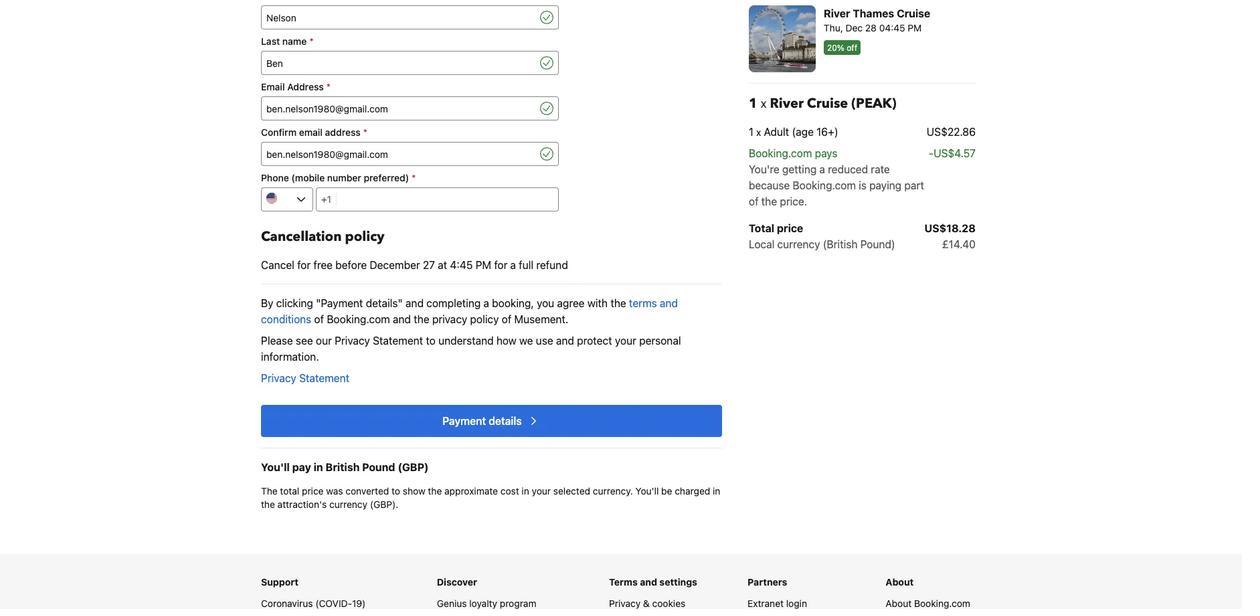 Task type: locate. For each thing, give the bounding box(es) containing it.
(age
[[792, 59, 814, 72], [792, 126, 814, 138]]

1 vertical spatial policy
[[470, 313, 499, 326]]

2 booking.com pays you're getting a reduced rate because booking.com is paying part of the price. -us$4.57 from the top
[[749, 147, 976, 208]]

by
[[261, 297, 274, 310]]

the total price was converted to show the approximate cost in your selected currency.
[[261, 486, 633, 497]]

pound
[[362, 461, 395, 474]]

to up (gbp).
[[392, 486, 400, 497]]

to down of booking.com and the privacy policy of musement.
[[426, 335, 436, 348]]

2 vertical spatial currency
[[329, 500, 368, 511]]

river thames cruise
[[824, 7, 931, 20]]

1 1 𝗑 adult  (age 16+) from the top
[[749, 59, 839, 72]]

0 vertical spatial local
[[749, 171, 775, 184]]

to inside the please see our privacy statement to understand how we use and protect your personal information.
[[426, 335, 436, 348]]

-
[[929, 80, 934, 93], [929, 147, 934, 160]]

to for statement
[[426, 335, 436, 348]]

1 horizontal spatial statement
[[373, 335, 423, 348]]

0 vertical spatial currency
[[778, 171, 821, 184]]

4 1 from the top
[[749, 126, 754, 138]]

1 you're from the top
[[749, 96, 780, 109]]

booking.com
[[749, 80, 812, 93], [793, 112, 856, 125], [749, 147, 812, 160], [793, 179, 856, 192], [327, 313, 390, 326]]

you'll be charged in the attraction's currency (gbp).
[[261, 486, 721, 511]]

pm right 4:45 on the left top of the page
[[476, 259, 492, 272]]

address
[[325, 127, 361, 138]]

you'll up the
[[261, 461, 290, 474]]

2 local from the top
[[749, 238, 775, 251]]

statement down 'details"'
[[373, 335, 423, 348]]

1 vertical spatial statement
[[299, 372, 350, 385]]

total
[[749, 155, 775, 168], [749, 222, 775, 235]]

0 vertical spatial statement
[[373, 335, 423, 348]]

river
[[824, 7, 851, 20], [770, 28, 804, 46], [770, 94, 804, 113]]

0 vertical spatial adult
[[764, 59, 789, 72]]

privacy down 'information.'
[[261, 372, 297, 385]]

show
[[403, 486, 426, 497]]

2 price. from the top
[[780, 195, 808, 208]]

privacy statement link
[[261, 372, 350, 385]]

(peak)
[[852, 28, 897, 46], [852, 94, 897, 113]]

1 vertical spatial us$18.28
[[925, 222, 976, 235]]

0 horizontal spatial pm
[[476, 259, 492, 272]]

0 vertical spatial you'll
[[261, 461, 290, 474]]

policy up understand
[[470, 313, 499, 326]]

1 vertical spatial getting
[[783, 163, 817, 176]]

1 vertical spatial (peak)
[[852, 94, 897, 113]]

policy
[[345, 228, 385, 246], [470, 313, 499, 326]]

2 horizontal spatial in
[[713, 486, 721, 497]]

confirm email address *
[[261, 127, 368, 138]]

0 vertical spatial is
[[859, 112, 867, 125]]

1 vertical spatial you're
[[749, 163, 780, 176]]

your right protect
[[615, 335, 637, 348]]

your left the selected
[[532, 486, 551, 497]]

1 vertical spatial you'll
[[636, 486, 659, 497]]

1 vertical spatial 1 𝗑 river cruise (peak)
[[749, 94, 897, 113]]

1 vertical spatial rate
[[871, 163, 890, 176]]

1 horizontal spatial pm
[[908, 22, 922, 33]]

"payment
[[316, 297, 363, 310]]

None email field
[[261, 97, 538, 121], [261, 142, 538, 166], [261, 97, 538, 121], [261, 142, 538, 166]]

2 (peak) from the top
[[852, 94, 897, 113]]

see
[[296, 335, 313, 348]]

1 pays from the top
[[815, 80, 838, 93]]

settings
[[660, 577, 698, 588]]

for left the full
[[494, 259, 508, 272]]

2 pays from the top
[[815, 147, 838, 160]]

1 vertical spatial pm
[[476, 259, 492, 272]]

1 horizontal spatial policy
[[470, 313, 499, 326]]

cruise
[[897, 7, 931, 20], [807, 28, 849, 46], [807, 94, 849, 113]]

british
[[326, 461, 360, 474]]

1 vertical spatial total price
[[749, 222, 804, 235]]

1 vertical spatial your
[[532, 486, 551, 497]]

1 vertical spatial cruise
[[807, 28, 849, 46]]

1 1 𝗑 river cruise (peak) from the top
[[749, 28, 897, 46]]

2 - from the top
[[929, 147, 934, 160]]

0 vertical spatial total price
[[749, 155, 804, 168]]

for left free
[[297, 259, 311, 272]]

1 vertical spatial adult
[[764, 126, 789, 138]]

in right charged
[[713, 486, 721, 497]]

and
[[406, 297, 424, 310], [660, 297, 678, 310], [393, 313, 411, 326], [556, 335, 574, 348], [640, 577, 657, 588]]

adult
[[764, 59, 789, 72], [764, 126, 789, 138]]

1 for from the left
[[297, 259, 311, 272]]

local currency (british pound)
[[749, 171, 896, 184], [749, 238, 896, 251]]

for
[[297, 259, 311, 272], [494, 259, 508, 272]]

you'll
[[261, 461, 290, 474], [636, 486, 659, 497]]

with
[[588, 297, 608, 310]]

0 vertical spatial 16+)
[[817, 59, 839, 72]]

1 (peak) from the top
[[852, 28, 897, 46]]

2 pound) from the top
[[861, 238, 896, 251]]

1 us$4.57 from the top
[[934, 80, 976, 93]]

1 horizontal spatial you'll
[[636, 486, 659, 497]]

local
[[749, 171, 775, 184], [749, 238, 775, 251]]

0 vertical spatial us$18.28
[[925, 155, 976, 168]]

2 1 𝗑 river cruise (peak) from the top
[[749, 94, 897, 113]]

0 vertical spatial pound)
[[861, 171, 896, 184]]

pound)
[[861, 171, 896, 184], [861, 238, 896, 251]]

1 horizontal spatial to
[[426, 335, 436, 348]]

0 vertical spatial price
[[777, 155, 804, 168]]

1 vertical spatial local currency (british pound)
[[749, 238, 896, 251]]

- down us$22.86
[[929, 147, 934, 160]]

1
[[749, 28, 758, 46], [749, 59, 754, 72], [749, 94, 758, 113], [749, 126, 754, 138]]

1 vertical spatial 16+)
[[817, 126, 839, 138]]

0 vertical spatial local currency (british pound)
[[749, 171, 896, 184]]

1 reduced from the top
[[828, 96, 868, 109]]

and inside the please see our privacy statement to understand how we use and protect your personal information.
[[556, 335, 574, 348]]

1 - from the top
[[929, 80, 934, 93]]

statement
[[373, 335, 423, 348], [299, 372, 350, 385]]

1 because from the top
[[749, 112, 790, 125]]

1 𝗑 river cruise (peak)
[[749, 28, 897, 46], [749, 94, 897, 113]]

0 vertical spatial (peak)
[[852, 28, 897, 46]]

0 vertical spatial reduced
[[828, 96, 868, 109]]

*
[[310, 36, 314, 47], [326, 82, 331, 93], [363, 127, 368, 138], [412, 173, 416, 184]]

2 1 from the top
[[749, 59, 754, 72]]

0 vertical spatial you're
[[749, 96, 780, 109]]

the
[[762, 129, 777, 141], [762, 195, 777, 208], [611, 297, 627, 310], [414, 313, 430, 326], [428, 486, 442, 497], [261, 500, 275, 511]]

1 vertical spatial (british
[[823, 238, 858, 251]]

to for converted
[[392, 486, 400, 497]]

reduced
[[828, 96, 868, 109], [828, 163, 868, 176]]

price
[[777, 155, 804, 168], [777, 222, 804, 235], [302, 486, 324, 497]]

us$18.28 up £14.40
[[925, 222, 976, 235]]

1 vertical spatial booking.com pays you're getting a reduced rate because booking.com is paying part of the price. -us$4.57
[[749, 147, 976, 208]]

privacy statement
[[261, 372, 350, 385]]

0 horizontal spatial privacy
[[261, 372, 297, 385]]

0 vertical spatial part
[[905, 112, 925, 125]]

booking,
[[492, 297, 534, 310]]

us$22.86
[[927, 126, 976, 138]]

pm right 04:45
[[908, 22, 922, 33]]

and inside terms and conditions
[[660, 297, 678, 310]]

terms
[[629, 297, 657, 310]]

1 vertical spatial -
[[929, 147, 934, 160]]

you'll inside you'll be charged in the attraction's currency (gbp).
[[636, 486, 659, 497]]

(peak) down thames
[[852, 28, 897, 46]]

pay
[[292, 461, 311, 474]]

0 vertical spatial total
[[749, 155, 775, 168]]

0 vertical spatial -
[[929, 80, 934, 93]]

1 vertical spatial part
[[905, 179, 925, 192]]

us$4.57
[[934, 80, 976, 93], [934, 147, 976, 160]]

off
[[847, 43, 858, 52]]

0 vertical spatial privacy
[[335, 335, 370, 348]]

1 vertical spatial pays
[[815, 147, 838, 160]]

in right cost
[[522, 486, 529, 497]]

us$18.28
[[925, 155, 976, 168], [925, 222, 976, 235]]

you'll for be
[[636, 486, 659, 497]]

(peak) down off
[[852, 94, 897, 113]]

20% off
[[828, 43, 858, 52]]

converted
[[346, 486, 389, 497]]

statement down 'our'
[[299, 372, 350, 385]]

you'll left be
[[636, 486, 659, 497]]

1 vertical spatial because
[[749, 179, 790, 192]]

0 vertical spatial paying
[[870, 112, 902, 125]]

1 vertical spatial 1 𝗑 adult  (age 16+)
[[749, 126, 839, 138]]

1 horizontal spatial in
[[522, 486, 529, 497]]

privacy right 'our'
[[335, 335, 370, 348]]

1 vertical spatial local
[[749, 238, 775, 251]]

in
[[314, 461, 323, 474], [522, 486, 529, 497], [713, 486, 721, 497]]

1 vertical spatial price.
[[780, 195, 808, 208]]

name
[[282, 36, 307, 47]]

2 you're from the top
[[749, 163, 780, 176]]

0 vertical spatial river
[[824, 7, 851, 20]]

0 vertical spatial 1 𝗑 river cruise (peak)
[[749, 28, 897, 46]]

us$4.57 down us$22.86
[[934, 147, 976, 160]]

0 horizontal spatial to
[[392, 486, 400, 497]]

policy up the before
[[345, 228, 385, 246]]

us$4.57 up us$22.86
[[934, 80, 976, 93]]

0 vertical spatial 1 𝗑 adult  (age 16+)
[[749, 59, 839, 72]]

0 horizontal spatial for
[[297, 259, 311, 272]]

1 part from the top
[[905, 112, 925, 125]]

you're
[[749, 96, 780, 109], [749, 163, 780, 176]]

the inside you'll be charged in the attraction's currency (gbp).
[[261, 500, 275, 511]]

0 vertical spatial your
[[615, 335, 637, 348]]

£14.40
[[943, 238, 976, 251]]

you
[[537, 297, 555, 310]]

free
[[314, 259, 333, 272]]

1 horizontal spatial for
[[494, 259, 508, 272]]

agree
[[557, 297, 585, 310]]

1 total price from the top
[[749, 155, 804, 168]]

0 vertical spatial rate
[[871, 96, 890, 109]]

total price
[[749, 155, 804, 168], [749, 222, 804, 235]]

privacy
[[335, 335, 370, 348], [261, 372, 297, 385]]

28
[[866, 22, 877, 33]]

1 getting from the top
[[783, 96, 817, 109]]

1 vertical spatial (age
[[792, 126, 814, 138]]

0 vertical spatial price.
[[780, 129, 808, 141]]

(british
[[823, 171, 858, 184], [823, 238, 858, 251]]

0 vertical spatial (british
[[823, 171, 858, 184]]

of
[[749, 129, 759, 141], [749, 195, 759, 208], [314, 313, 324, 326], [502, 313, 512, 326]]

0 vertical spatial (age
[[792, 59, 814, 72]]

1 vertical spatial river
[[770, 28, 804, 46]]

1 vertical spatial pound)
[[861, 238, 896, 251]]

total
[[280, 486, 300, 497]]

because
[[749, 112, 790, 125], [749, 179, 790, 192]]

1 vertical spatial is
[[859, 179, 867, 192]]

0 vertical spatial because
[[749, 112, 790, 125]]

1 vertical spatial privacy
[[261, 372, 297, 385]]

1 vertical spatial to
[[392, 486, 400, 497]]

terms and settings
[[609, 577, 698, 588]]

the
[[261, 486, 278, 497]]

1 vertical spatial total
[[749, 222, 775, 235]]

1 us$18.28 from the top
[[925, 155, 976, 168]]

1 horizontal spatial privacy
[[335, 335, 370, 348]]

1 𝗑 adult  (age 16+)
[[749, 59, 839, 72], [749, 126, 839, 138]]

0 horizontal spatial policy
[[345, 228, 385, 246]]

None field
[[261, 6, 538, 30], [261, 51, 538, 75], [261, 6, 538, 30], [261, 51, 538, 75]]

us$18.28 down us$22.86
[[925, 155, 976, 168]]

1 vertical spatial us$4.57
[[934, 147, 976, 160]]

0 vertical spatial pays
[[815, 80, 838, 93]]

pays
[[815, 80, 838, 93], [815, 147, 838, 160]]

- up us$22.86
[[929, 80, 934, 93]]

0 horizontal spatial statement
[[299, 372, 350, 385]]

0 vertical spatial getting
[[783, 96, 817, 109]]

cancellation
[[261, 228, 342, 246]]

0 vertical spatial to
[[426, 335, 436, 348]]

0 vertical spatial us$4.57
[[934, 80, 976, 93]]

booking.com pays you're getting a reduced rate because booking.com is paying part of the price. -us$4.57
[[749, 80, 976, 141], [749, 147, 976, 208]]

2 total price from the top
[[749, 222, 804, 235]]

discover
[[437, 577, 477, 588]]

2 local currency (british pound) from the top
[[749, 238, 896, 251]]

0 horizontal spatial you'll
[[261, 461, 290, 474]]

currency
[[778, 171, 821, 184], [778, 238, 821, 251], [329, 500, 368, 511]]

16+)
[[817, 59, 839, 72], [817, 126, 839, 138]]

currency inside you'll be charged in the attraction's currency (gbp).
[[329, 500, 368, 511]]

1 horizontal spatial your
[[615, 335, 637, 348]]

1 vertical spatial paying
[[870, 179, 902, 192]]

in right pay
[[314, 461, 323, 474]]

1 vertical spatial reduced
[[828, 163, 868, 176]]

0 vertical spatial cruise
[[897, 7, 931, 20]]

0 vertical spatial booking.com pays you're getting a reduced rate because booking.com is paying part of the price. -us$4.57
[[749, 80, 976, 141]]

our
[[316, 335, 332, 348]]



Task type: describe. For each thing, give the bounding box(es) containing it.
phone
[[261, 173, 289, 184]]

payment
[[443, 415, 486, 428]]

thames
[[853, 7, 895, 20]]

before
[[336, 259, 367, 272]]

3 1 from the top
[[749, 94, 758, 113]]

1 local from the top
[[749, 171, 775, 184]]

2 (age from the top
[[792, 126, 814, 138]]

terms and conditions link
[[261, 297, 678, 326]]

2 vertical spatial price
[[302, 486, 324, 497]]

charged
[[675, 486, 711, 497]]

cancel
[[261, 259, 295, 272]]

1 vertical spatial price
[[777, 222, 804, 235]]

number
[[327, 173, 361, 184]]

payment details button
[[261, 405, 722, 438]]

clicking
[[276, 297, 313, 310]]

currency.
[[593, 486, 633, 497]]

cancellation policy
[[261, 228, 385, 246]]

Phone (mobile number preferred) telephone field
[[337, 188, 559, 212]]

dec
[[846, 22, 863, 33]]

support
[[261, 577, 299, 588]]

statement inside the please see our privacy statement to understand how we use and protect your personal information.
[[373, 335, 423, 348]]

we
[[520, 335, 533, 348]]

how
[[497, 335, 517, 348]]

2 paying from the top
[[870, 179, 902, 192]]

1 1 from the top
[[749, 28, 758, 46]]

2 us$18.28 from the top
[[925, 222, 976, 235]]

please
[[261, 335, 293, 348]]

last
[[261, 36, 280, 47]]

cancel for free before december 27 at 4:45 pm for a full refund
[[261, 259, 568, 272]]

at
[[438, 259, 447, 272]]

0 vertical spatial pm
[[908, 22, 922, 33]]

you'll for pay
[[261, 461, 290, 474]]

2 rate from the top
[[871, 163, 890, 176]]

cost
[[501, 486, 519, 497]]

completing
[[427, 297, 481, 310]]

4:45
[[450, 259, 473, 272]]

(gbp)
[[398, 461, 429, 474]]

27
[[423, 259, 435, 272]]

0 horizontal spatial in
[[314, 461, 323, 474]]

2 adult from the top
[[764, 126, 789, 138]]

phone (mobile number preferred) *
[[261, 173, 416, 184]]

email address *
[[261, 82, 331, 93]]

address
[[287, 82, 324, 93]]

was
[[326, 486, 343, 497]]

last name *
[[261, 36, 314, 47]]

20%
[[828, 43, 845, 52]]

1 16+) from the top
[[817, 59, 839, 72]]

1 price. from the top
[[780, 129, 808, 141]]

information.
[[261, 351, 319, 364]]

of booking.com and the privacy policy of musement.
[[312, 313, 569, 326]]

1 adult from the top
[[764, 59, 789, 72]]

1 (age from the top
[[792, 59, 814, 72]]

terms and conditions
[[261, 297, 678, 326]]

2 getting from the top
[[783, 163, 817, 176]]

04:45
[[880, 22, 906, 33]]

you'll pay in british pound (gbp)
[[261, 461, 429, 474]]

december
[[370, 259, 420, 272]]

0 horizontal spatial your
[[532, 486, 551, 497]]

confirm
[[261, 127, 297, 138]]

1 pound) from the top
[[861, 171, 896, 184]]

2 total from the top
[[749, 222, 775, 235]]

musement.
[[515, 313, 569, 326]]

(mobile
[[292, 173, 325, 184]]

email
[[261, 82, 285, 93]]

1 paying from the top
[[870, 112, 902, 125]]

1 local currency (british pound) from the top
[[749, 171, 896, 184]]

2 for from the left
[[494, 259, 508, 272]]

privacy inside the please see our privacy statement to understand how we use and protect your personal information.
[[335, 335, 370, 348]]

please see our privacy statement to understand how we use and protect your personal information.
[[261, 335, 681, 364]]

in inside you'll be charged in the attraction's currency (gbp).
[[713, 486, 721, 497]]

2 (british from the top
[[823, 238, 858, 251]]

protect
[[577, 335, 613, 348]]

conditions
[[261, 313, 312, 326]]

1 is from the top
[[859, 112, 867, 125]]

by clicking "payment details" and completing a booking, you agree with the
[[261, 297, 629, 310]]

terms
[[609, 577, 638, 588]]

2 reduced from the top
[[828, 163, 868, 176]]

personal
[[640, 335, 681, 348]]

1 booking.com pays you're getting a reduced rate because booking.com is paying part of the price. -us$4.57 from the top
[[749, 80, 976, 141]]

+1
[[321, 194, 331, 205]]

details
[[489, 415, 522, 428]]

2 16+) from the top
[[817, 126, 839, 138]]

be
[[662, 486, 673, 497]]

understand
[[439, 335, 494, 348]]

details"
[[366, 297, 403, 310]]

2 is from the top
[[859, 179, 867, 192]]

preferred)
[[364, 173, 409, 184]]

partners
[[748, 577, 788, 588]]

2 vertical spatial cruise
[[807, 94, 849, 113]]

approximate
[[445, 486, 498, 497]]

email
[[299, 127, 323, 138]]

privacy
[[432, 313, 468, 326]]

2 vertical spatial river
[[770, 94, 804, 113]]

payment details
[[443, 415, 522, 428]]

2 us$4.57 from the top
[[934, 147, 976, 160]]

2 part from the top
[[905, 179, 925, 192]]

attraction's
[[278, 500, 327, 511]]

thu,
[[824, 22, 843, 33]]

your inside the please see our privacy statement to understand how we use and protect your personal information.
[[615, 335, 637, 348]]

1 (british from the top
[[823, 171, 858, 184]]

1 total from the top
[[749, 155, 775, 168]]

0 vertical spatial policy
[[345, 228, 385, 246]]

refund
[[537, 259, 568, 272]]

full
[[519, 259, 534, 272]]

about
[[886, 577, 914, 588]]

use
[[536, 335, 554, 348]]

thu, dec 28 04:45 pm
[[824, 22, 922, 33]]

1 vertical spatial currency
[[778, 238, 821, 251]]

2 1 𝗑 adult  (age 16+) from the top
[[749, 126, 839, 138]]

2 because from the top
[[749, 179, 790, 192]]

(gbp).
[[370, 500, 399, 511]]

selected
[[554, 486, 591, 497]]

1 rate from the top
[[871, 96, 890, 109]]



Task type: vqa. For each thing, say whether or not it's contained in the screenshot.
selected
yes



